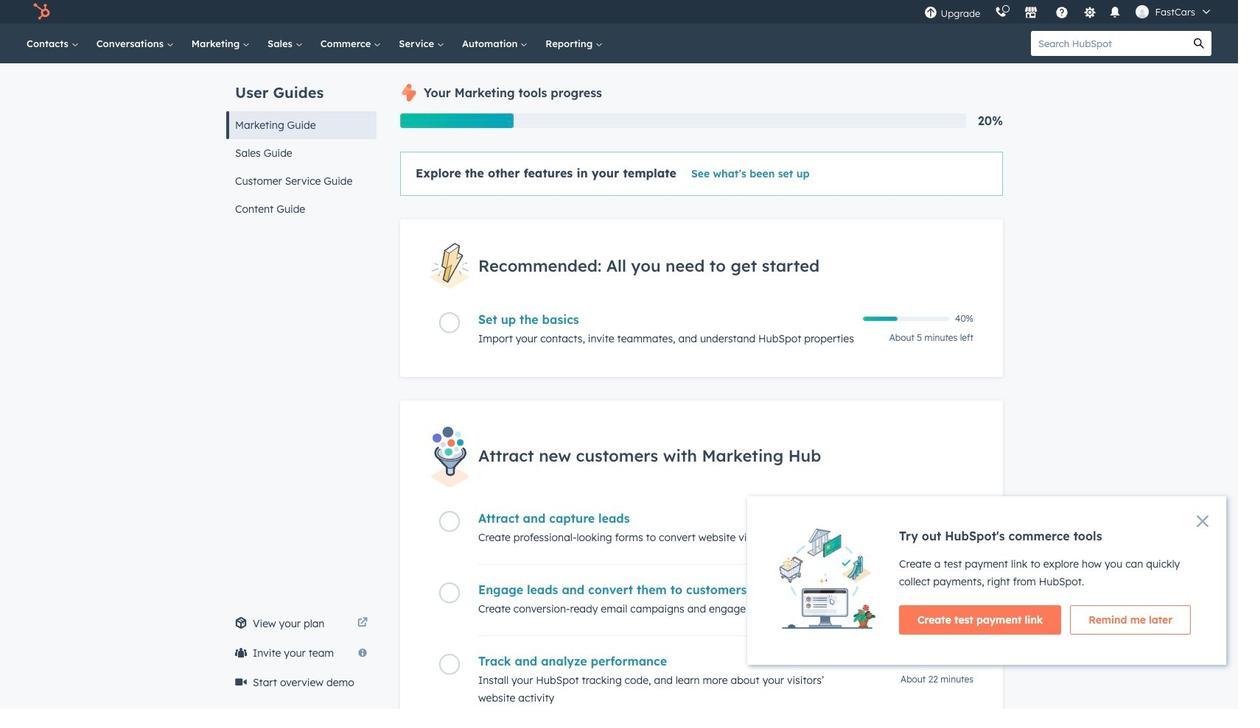 Task type: vqa. For each thing, say whether or not it's contained in the screenshot.
menu
yes



Task type: locate. For each thing, give the bounding box(es) containing it.
progress bar
[[400, 114, 513, 128]]

2 link opens in a new window image from the top
[[357, 618, 368, 629]]

close image
[[1197, 516, 1209, 528]]

menu
[[917, 0, 1221, 24]]

[object object] complete progress bar
[[863, 317, 898, 322]]

user guides element
[[226, 63, 377, 223]]

christina overa image
[[1136, 5, 1149, 18]]

Search HubSpot search field
[[1031, 31, 1187, 56]]

1 link opens in a new window image from the top
[[357, 615, 368, 633]]

link opens in a new window image
[[357, 615, 368, 633], [357, 618, 368, 629]]

marketplaces image
[[1025, 7, 1038, 20]]



